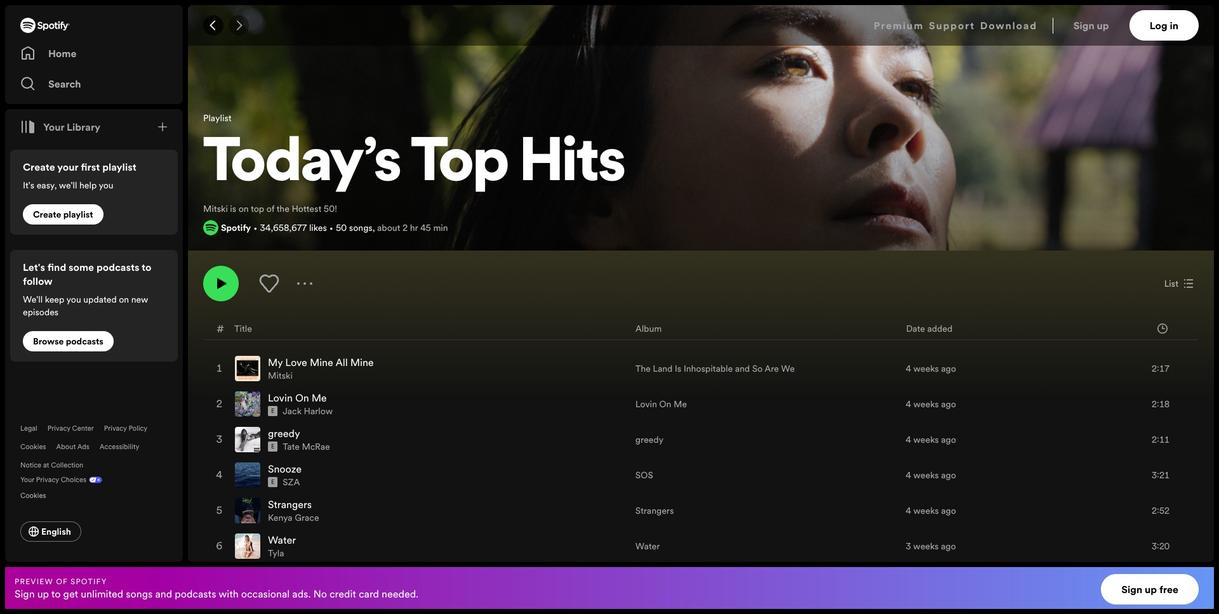 Task type: locate. For each thing, give the bounding box(es) containing it.
0 horizontal spatial lovin
[[268, 391, 293, 405]]

me inside lovin on me e
[[312, 391, 327, 405]]

1 vertical spatial playlist
[[63, 208, 93, 221]]

1 vertical spatial create
[[33, 208, 61, 221]]

cookies link
[[20, 443, 46, 452], [20, 488, 56, 502]]

0 horizontal spatial you
[[66, 293, 81, 306]]

podcasts inside let's find some podcasts to follow we'll keep you updated on new episodes
[[96, 260, 139, 274]]

songs right unlimited
[[126, 587, 153, 601]]

duration element
[[1158, 324, 1168, 334]]

snooze cell
[[235, 459, 625, 493]]

0 vertical spatial to
[[142, 260, 151, 274]]

0 horizontal spatial up
[[37, 587, 49, 601]]

likes
[[309, 222, 327, 234]]

privacy policy
[[104, 424, 148, 434]]

weeks
[[913, 363, 939, 375], [913, 398, 939, 411], [913, 434, 939, 447], [913, 469, 939, 482], [913, 505, 939, 518], [913, 541, 939, 553]]

cookies for 1st 'cookies' link from the top of the main element
[[20, 443, 46, 452]]

you for some
[[66, 293, 81, 306]]

0 horizontal spatial water
[[268, 534, 296, 547]]

1 horizontal spatial spotify
[[221, 222, 251, 234]]

create inside create your first playlist it's easy, we'll help you
[[23, 160, 55, 174]]

1 horizontal spatial your
[[43, 120, 64, 134]]

strangers link down sos
[[635, 505, 674, 518]]

2 horizontal spatial sign
[[1122, 583, 1143, 597]]

0 vertical spatial cookies link
[[20, 443, 46, 452]]

premium button
[[874, 10, 924, 41]]

me down is
[[674, 398, 687, 411]]

tyla link
[[268, 547, 284, 560]]

0 vertical spatial you
[[99, 179, 113, 192]]

50!
[[324, 203, 337, 215]]

2 cookies from the top
[[20, 491, 46, 501]]

1 vertical spatial cookies
[[20, 491, 46, 501]]

privacy center link
[[47, 424, 94, 434]]

0 horizontal spatial on
[[119, 293, 129, 306]]

0 vertical spatial your
[[43, 120, 64, 134]]

mitski
[[203, 203, 228, 215], [268, 370, 293, 382]]

create inside button
[[33, 208, 61, 221]]

4 weeks ago for greedy
[[906, 434, 956, 447]]

0 horizontal spatial spotify
[[71, 576, 107, 587]]

1 horizontal spatial and
[[735, 363, 750, 375]]

2 horizontal spatial up
[[1145, 583, 1157, 597]]

1 horizontal spatial water link
[[635, 541, 660, 553]]

to up new in the left of the page
[[142, 260, 151, 274]]

greedy up sos link
[[635, 434, 664, 447]]

e inside the "greedy e"
[[271, 443, 274, 451]]

my love mine all mine link
[[268, 356, 374, 370]]

greedy e
[[268, 427, 300, 451]]

1 vertical spatial you
[[66, 293, 81, 306]]

your for your privacy choices
[[20, 476, 34, 485]]

create
[[23, 160, 55, 174], [33, 208, 61, 221]]

lovin on me link inside cell
[[268, 391, 327, 405]]

duration image
[[1158, 324, 1168, 334]]

on left new in the left of the page
[[119, 293, 129, 306]]

premium
[[874, 18, 924, 32]]

0 horizontal spatial me
[[312, 391, 327, 405]]

greedy for greedy e
[[268, 427, 300, 441]]

explicit element left jack
[[268, 407, 278, 417]]

4 4 from the top
[[906, 469, 911, 482]]

up inside button
[[1145, 583, 1157, 597]]

today's
[[203, 134, 401, 195]]

cookies down your privacy choices
[[20, 491, 46, 501]]

explicit element down the snooze link
[[268, 478, 278, 488]]

strangers down "sza" link
[[268, 498, 312, 512]]

preview of spotify sign up to get unlimited songs and podcasts with occasional ads. no credit card needed.
[[15, 576, 419, 601]]

sign for sign up free
[[1122, 583, 1143, 597]]

weeks for strangers
[[913, 505, 939, 518]]

e down the snooze link
[[271, 479, 274, 487]]

1 vertical spatial cookies link
[[20, 488, 56, 502]]

up for sign up free
[[1145, 583, 1157, 597]]

search link
[[20, 71, 168, 97]]

snooze link
[[268, 462, 302, 476]]

playlist inside button
[[63, 208, 93, 221]]

you inside create your first playlist it's easy, we'll help you
[[99, 179, 113, 192]]

go back image
[[208, 20, 218, 30]]

on inside let's find some podcasts to follow we'll keep you updated on new episodes
[[119, 293, 129, 306]]

new
[[131, 293, 148, 306]]

spotify image
[[20, 18, 70, 33]]

strangers down sos
[[635, 505, 674, 518]]

collection
[[51, 461, 83, 471]]

1 horizontal spatial lovin on me link
[[635, 398, 687, 411]]

explicit element inside lovin on me cell
[[268, 407, 278, 417]]

2 vertical spatial explicit element
[[268, 478, 278, 488]]

greedy down jack
[[268, 427, 300, 441]]

explicit element
[[268, 407, 278, 417], [268, 442, 278, 452], [268, 478, 278, 488]]

2 4 weeks ago from the top
[[906, 398, 956, 411]]

cookies
[[20, 443, 46, 452], [20, 491, 46, 501]]

3 e from the top
[[271, 479, 274, 487]]

playlist right first at the left
[[102, 160, 136, 174]]

up for sign up
[[1097, 18, 1109, 32]]

1 vertical spatial explicit element
[[268, 442, 278, 452]]

0 horizontal spatial of
[[56, 576, 68, 587]]

strangers
[[268, 498, 312, 512], [635, 505, 674, 518]]

6 weeks from the top
[[913, 541, 939, 553]]

me down my love mine all mine mitski
[[312, 391, 327, 405]]

lovin for lovin on me
[[635, 398, 657, 411]]

your library button
[[15, 114, 105, 140]]

mine right all
[[350, 356, 374, 370]]

5 weeks from the top
[[913, 505, 939, 518]]

on right is
[[239, 203, 249, 215]]

1 vertical spatial to
[[51, 587, 61, 601]]

0 horizontal spatial lovin on me link
[[268, 391, 327, 405]]

library
[[67, 120, 100, 134]]

weeks for water
[[913, 541, 939, 553]]

you right keep
[[66, 293, 81, 306]]

your
[[43, 120, 64, 134], [20, 476, 34, 485]]

explicit element for greedy
[[268, 442, 278, 452]]

5 4 weeks ago from the top
[[906, 505, 956, 518]]

of left the
[[266, 203, 274, 215]]

strangers for strangers
[[635, 505, 674, 518]]

lovin on me cell
[[235, 387, 625, 422]]

strangers link
[[268, 498, 312, 512], [635, 505, 674, 518]]

sza link
[[283, 476, 300, 489]]

songs right 50
[[349, 222, 373, 234]]

1 horizontal spatial you
[[99, 179, 113, 192]]

3:20
[[1152, 541, 1170, 553]]

kenya
[[268, 512, 293, 525]]

0 vertical spatial cookies
[[20, 443, 46, 452]]

privacy
[[47, 424, 70, 434], [104, 424, 127, 434], [36, 476, 59, 485]]

0 horizontal spatial strangers
[[268, 498, 312, 512]]

34,658,677
[[260, 222, 307, 234]]

preview
[[15, 576, 53, 587]]

1 horizontal spatial up
[[1097, 18, 1109, 32]]

2:17
[[1152, 363, 1170, 375]]

notice at collection link
[[20, 461, 83, 471]]

1 horizontal spatial me
[[674, 398, 687, 411]]

0 horizontal spatial songs
[[126, 587, 153, 601]]

podcasts left "with"
[[175, 587, 216, 601]]

0 horizontal spatial mine
[[310, 356, 333, 370]]

4 4 weeks ago from the top
[[906, 469, 956, 482]]

greedy inside cell
[[268, 427, 300, 441]]

support button
[[929, 10, 975, 41]]

mine
[[310, 356, 333, 370], [350, 356, 374, 370]]

browse
[[33, 335, 64, 348]]

2 vertical spatial e
[[271, 479, 274, 487]]

e left tate
[[271, 443, 274, 451]]

lovin down the
[[635, 398, 657, 411]]

0 horizontal spatial your
[[20, 476, 34, 485]]

strangers cell
[[235, 494, 625, 528]]

1 4 from the top
[[906, 363, 911, 375]]

e inside snooze e
[[271, 479, 274, 487]]

you inside let's find some podcasts to follow we'll keep you updated on new episodes
[[66, 293, 81, 306]]

1 vertical spatial spotify
[[71, 576, 107, 587]]

0 horizontal spatial and
[[155, 587, 172, 601]]

1 4 weeks ago from the top
[[906, 363, 956, 375]]

water inside cell
[[268, 534, 296, 547]]

explicit element inside "snooze" cell
[[268, 478, 278, 488]]

let's
[[23, 260, 45, 274]]

on
[[239, 203, 249, 215], [119, 293, 129, 306]]

0 vertical spatial podcasts
[[96, 260, 139, 274]]

1 horizontal spatial strangers link
[[635, 505, 674, 518]]

privacy up about
[[47, 424, 70, 434]]

jack
[[283, 405, 302, 418]]

1 vertical spatial podcasts
[[66, 335, 103, 348]]

mitski up lovin on me e
[[268, 370, 293, 382]]

1 horizontal spatial greedy
[[635, 434, 664, 447]]

0 vertical spatial explicit element
[[268, 407, 278, 417]]

sign inside button
[[1122, 583, 1143, 597]]

1 vertical spatial on
[[119, 293, 129, 306]]

legal
[[20, 424, 37, 434]]

the
[[277, 203, 289, 215]]

1 horizontal spatial mitski
[[268, 370, 293, 382]]

1 vertical spatial of
[[56, 576, 68, 587]]

privacy center
[[47, 424, 94, 434]]

lovin on me e
[[268, 391, 327, 415]]

your inside button
[[43, 120, 64, 134]]

grace
[[295, 512, 319, 525]]

lovin on me link
[[268, 391, 327, 405], [635, 398, 687, 411]]

sign for sign up
[[1074, 18, 1095, 32]]

strangers inside strangers kenya grace
[[268, 498, 312, 512]]

1 cookies from the top
[[20, 443, 46, 452]]

e left jack
[[271, 408, 274, 415]]

2 4 from the top
[[906, 398, 911, 411]]

your library
[[43, 120, 100, 134]]

the
[[635, 363, 651, 375]]

1 horizontal spatial on
[[659, 398, 671, 411]]

your down notice
[[20, 476, 34, 485]]

ads
[[77, 443, 89, 452]]

1 horizontal spatial playlist
[[102, 160, 136, 174]]

5 4 from the top
[[906, 505, 911, 518]]

1 vertical spatial mitski
[[268, 370, 293, 382]]

0 vertical spatial on
[[239, 203, 249, 215]]

cookies for 2nd 'cookies' link from the top
[[20, 491, 46, 501]]

0 vertical spatial and
[[735, 363, 750, 375]]

2 weeks from the top
[[913, 398, 939, 411]]

2:17 cell
[[1111, 352, 1187, 386]]

explicit element left tate
[[268, 442, 278, 452]]

to left get
[[51, 587, 61, 601]]

sign
[[1074, 18, 1095, 32], [1122, 583, 1143, 597], [15, 587, 35, 601]]

podcasts right the browse
[[66, 335, 103, 348]]

browse podcasts
[[33, 335, 103, 348]]

spotify down is
[[221, 222, 251, 234]]

and
[[735, 363, 750, 375], [155, 587, 172, 601]]

water cell
[[235, 530, 625, 564]]

notice
[[20, 461, 41, 471]]

privacy up accessibility link
[[104, 424, 127, 434]]

greedy link up sos link
[[635, 434, 664, 447]]

lovin inside lovin on me e
[[268, 391, 293, 405]]

create down 'easy,'
[[33, 208, 61, 221]]

1 vertical spatial e
[[271, 443, 274, 451]]

1 vertical spatial and
[[155, 587, 172, 601]]

today's top hits grid
[[189, 317, 1213, 615]]

1 horizontal spatial water
[[635, 541, 660, 553]]

spotify
[[221, 222, 251, 234], [71, 576, 107, 587]]

lovin on me
[[635, 398, 687, 411]]

3 4 weeks ago from the top
[[906, 434, 956, 447]]

premium support download
[[874, 18, 1037, 32]]

2 e from the top
[[271, 443, 274, 451]]

privacy for privacy center
[[47, 424, 70, 434]]

up left get
[[37, 587, 49, 601]]

download button
[[980, 10, 1037, 41]]

cookies up notice
[[20, 443, 46, 452]]

1 horizontal spatial to
[[142, 260, 151, 274]]

1 weeks from the top
[[913, 363, 939, 375]]

english button
[[20, 522, 81, 542]]

on inside lovin on me e
[[295, 391, 309, 405]]

1 explicit element from the top
[[268, 407, 278, 417]]

0 horizontal spatial sign
[[15, 587, 35, 601]]

mitski link
[[268, 370, 293, 382]]

log in button
[[1129, 10, 1199, 41]]

# row
[[204, 318, 1198, 340]]

sign inside button
[[1074, 18, 1095, 32]]

0 vertical spatial playlist
[[102, 160, 136, 174]]

let's find some podcasts to follow we'll keep you updated on new episodes
[[23, 260, 151, 319]]

sign up free button
[[1101, 575, 1199, 605]]

0 horizontal spatial playlist
[[63, 208, 93, 221]]

3 explicit element from the top
[[268, 478, 278, 488]]

of right "preview"
[[56, 576, 68, 587]]

spotify right "preview"
[[71, 576, 107, 587]]

0 horizontal spatial greedy
[[268, 427, 300, 441]]

cookies link down your privacy choices
[[20, 488, 56, 502]]

1 horizontal spatial lovin
[[635, 398, 657, 411]]

0 vertical spatial of
[[266, 203, 274, 215]]

1 vertical spatial songs
[[126, 587, 153, 601]]

up left log
[[1097, 18, 1109, 32]]

e inside lovin on me e
[[271, 408, 274, 415]]

2 vertical spatial podcasts
[[175, 587, 216, 601]]

songs inside preview of spotify sign up to get unlimited songs and podcasts with occasional ads. no credit card needed.
[[126, 587, 153, 601]]

occasional
[[241, 587, 290, 601]]

ago
[[941, 363, 956, 375], [941, 398, 956, 411], [941, 434, 956, 447], [941, 469, 956, 482], [941, 505, 956, 518], [941, 541, 956, 553]]

1 horizontal spatial sign
[[1074, 18, 1095, 32]]

up left free
[[1145, 583, 1157, 597]]

0 horizontal spatial to
[[51, 587, 61, 601]]

create up 'easy,'
[[23, 160, 55, 174]]

explicit element for lovin on me
[[268, 407, 278, 417]]

34,658,677 likes
[[260, 222, 327, 234]]

# column header
[[217, 318, 224, 340]]

3 weeks from the top
[[913, 434, 939, 447]]

mitski inside my love mine all mine mitski
[[268, 370, 293, 382]]

2 explicit element from the top
[[268, 442, 278, 452]]

explicit element inside greedy cell
[[268, 442, 278, 452]]

podcasts right some
[[96, 260, 139, 274]]

and left so
[[735, 363, 750, 375]]

0 horizontal spatial mitski
[[203, 203, 228, 215]]

on
[[295, 391, 309, 405], [659, 398, 671, 411]]

create for playlist
[[33, 208, 61, 221]]

4 weeks from the top
[[913, 469, 939, 482]]

your for your library
[[43, 120, 64, 134]]

0 vertical spatial e
[[271, 408, 274, 415]]

playlist down help
[[63, 208, 93, 221]]

3 4 from the top
[[906, 434, 911, 447]]

water link
[[268, 534, 296, 547], [635, 541, 660, 553]]

2 mine from the left
[[350, 356, 374, 370]]

sign up free
[[1122, 583, 1179, 597]]

4 weeks ago for lovin
[[906, 398, 956, 411]]

0 horizontal spatial on
[[295, 391, 309, 405]]

1 horizontal spatial strangers
[[635, 505, 674, 518]]

my love mine all mine cell
[[235, 352, 625, 386]]

you right help
[[99, 179, 113, 192]]

mine left all
[[310, 356, 333, 370]]

hits
[[520, 134, 626, 195]]

weeks for greedy
[[913, 434, 939, 447]]

up inside button
[[1097, 18, 1109, 32]]

and right unlimited
[[155, 587, 172, 601]]

cookies link up notice
[[20, 443, 46, 452]]

0 horizontal spatial greedy link
[[268, 427, 300, 441]]

3:21
[[1152, 469, 1170, 482]]

california consumer privacy act (ccpa) opt-out icon image
[[86, 476, 102, 488]]

0 vertical spatial create
[[23, 160, 55, 174]]

mcrae
[[302, 441, 330, 454]]

1 vertical spatial your
[[20, 476, 34, 485]]

0 vertical spatial songs
[[349, 222, 373, 234]]

lovin down mitski "link"
[[268, 391, 293, 405]]

mitski left is
[[203, 203, 228, 215]]

your left library
[[43, 120, 64, 134]]

greedy link down jack
[[268, 427, 300, 441]]

0 vertical spatial mitski
[[203, 203, 228, 215]]

strangers link down "sza" link
[[268, 498, 312, 512]]

needed.
[[382, 587, 419, 601]]

podcasts inside 'link'
[[66, 335, 103, 348]]

greedy for greedy
[[635, 434, 664, 447]]

download
[[980, 18, 1037, 32]]

0 horizontal spatial water link
[[268, 534, 296, 547]]

1 e from the top
[[271, 408, 274, 415]]

1 horizontal spatial mine
[[350, 356, 374, 370]]

,
[[373, 222, 375, 234]]



Task type: vqa. For each thing, say whether or not it's contained in the screenshot.
Add in dropdown button
no



Task type: describe. For each thing, give the bounding box(es) containing it.
episodes
[[23, 306, 59, 319]]

tate mcrae
[[283, 441, 330, 454]]

e for greedy
[[271, 443, 274, 451]]

podcasts inside preview of spotify sign up to get unlimited songs and podcasts with occasional ads. no credit card needed.
[[175, 587, 216, 601]]

water for water tyla
[[268, 534, 296, 547]]

snooze
[[268, 462, 302, 476]]

sos link
[[635, 469, 653, 482]]

find
[[48, 260, 66, 274]]

privacy down at
[[36, 476, 59, 485]]

1 horizontal spatial greedy link
[[635, 434, 664, 447]]

2:52
[[1152, 505, 1170, 518]]

your privacy choices button
[[20, 476, 86, 485]]

sign inside preview of spotify sign up to get unlimited songs and podcasts with occasional ads. no credit card needed.
[[15, 587, 35, 601]]

1 cookies link from the top
[[20, 443, 46, 452]]

free
[[1159, 583, 1179, 597]]

List button
[[1159, 274, 1199, 294]]

hr
[[410, 222, 418, 234]]

harlow
[[304, 405, 333, 418]]

sign up button
[[1069, 10, 1129, 41]]

card
[[359, 587, 379, 601]]

3 weeks ago
[[906, 541, 956, 553]]

about ads
[[56, 443, 89, 452]]

your
[[57, 160, 78, 174]]

home link
[[20, 41, 168, 66]]

with
[[219, 587, 239, 601]]

sos
[[635, 469, 653, 482]]

on for lovin on me
[[659, 398, 671, 411]]

and inside preview of spotify sign up to get unlimited songs and podcasts with occasional ads. no credit card needed.
[[155, 587, 172, 601]]

sza
[[283, 476, 300, 489]]

easy,
[[37, 179, 57, 192]]

privacy for privacy policy
[[104, 424, 127, 434]]

about
[[56, 443, 76, 452]]

updated
[[83, 293, 117, 306]]

privacy policy link
[[104, 424, 148, 434]]

we
[[781, 363, 795, 375]]

3
[[906, 541, 911, 553]]

policy
[[129, 424, 148, 434]]

1 horizontal spatial on
[[239, 203, 249, 215]]

water for water
[[635, 541, 660, 553]]

1 horizontal spatial of
[[266, 203, 274, 215]]

top bar and user menu element
[[188, 5, 1214, 46]]

follow
[[23, 274, 53, 288]]

land
[[653, 363, 673, 375]]

your privacy choices
[[20, 476, 86, 485]]

playlist inside create your first playlist it's easy, we'll help you
[[102, 160, 136, 174]]

ago for snooze
[[941, 469, 956, 482]]

to inside preview of spotify sign up to get unlimited songs and podcasts with occasional ads. no credit card needed.
[[51, 587, 61, 601]]

4 for snooze
[[906, 469, 911, 482]]

ago for lovin on me
[[941, 398, 956, 411]]

1 horizontal spatial songs
[[349, 222, 373, 234]]

so
[[752, 363, 763, 375]]

explicit element for snooze
[[268, 478, 278, 488]]

sign up
[[1074, 18, 1109, 32]]

at
[[43, 461, 49, 471]]

choices
[[61, 476, 86, 485]]

0 vertical spatial spotify
[[221, 222, 251, 234]]

are
[[765, 363, 779, 375]]

me for lovin on me
[[674, 398, 687, 411]]

ago for greedy
[[941, 434, 956, 447]]

my
[[268, 356, 283, 370]]

water tyla
[[268, 534, 296, 560]]

you for first
[[99, 179, 113, 192]]

help
[[79, 179, 97, 192]]

ago for strangers
[[941, 505, 956, 518]]

is
[[230, 203, 236, 215]]

unlimited
[[81, 587, 123, 601]]

the land is inhospitable and so are we
[[635, 363, 795, 375]]

and inside today's top hits grid
[[735, 363, 750, 375]]

get
[[63, 587, 78, 601]]

4 for lovin
[[906, 398, 911, 411]]

me for lovin on me e
[[312, 391, 327, 405]]

about
[[377, 222, 400, 234]]

search
[[48, 77, 81, 91]]

browse podcasts link
[[23, 331, 114, 352]]

lovin for lovin on me e
[[268, 391, 293, 405]]

kenya grace link
[[268, 512, 319, 525]]

date
[[906, 322, 925, 335]]

all
[[336, 356, 348, 370]]

0 horizontal spatial strangers link
[[268, 498, 312, 512]]

to inside let's find some podcasts to follow we'll keep you updated on new episodes
[[142, 260, 151, 274]]

tate mcrae link
[[283, 441, 330, 454]]

create your first playlist it's easy, we'll help you
[[23, 160, 136, 192]]

of inside preview of spotify sign up to get unlimited songs and podcasts with occasional ads. no credit card needed.
[[56, 576, 68, 587]]

on for lovin on me e
[[295, 391, 309, 405]]

tate
[[283, 441, 300, 454]]

tyla
[[268, 547, 284, 560]]

4 weeks ago for snooze
[[906, 469, 956, 482]]

it's
[[23, 179, 34, 192]]

50 songs , about 2 hr 45 min
[[336, 222, 448, 234]]

spotify image
[[203, 220, 218, 236]]

ago for my love mine all mine
[[941, 363, 956, 375]]

accessibility
[[100, 443, 139, 452]]

create for your
[[23, 160, 55, 174]]

the land is inhospitable and so are we link
[[635, 363, 795, 375]]

in
[[1170, 18, 1179, 32]]

go forward image
[[234, 20, 244, 30]]

weeks for my love mine all mine
[[913, 363, 939, 375]]

1 mine from the left
[[310, 356, 333, 370]]

strangers kenya grace
[[268, 498, 319, 525]]

keep
[[45, 293, 64, 306]]

ago for water
[[941, 541, 956, 553]]

up inside preview of spotify sign up to get unlimited songs and podcasts with occasional ads. no credit card needed.
[[37, 587, 49, 601]]

no
[[313, 587, 327, 601]]

e for snooze
[[271, 479, 274, 487]]

create playlist
[[33, 208, 93, 221]]

love
[[285, 356, 307, 370]]

top
[[411, 134, 509, 195]]

some
[[69, 260, 94, 274]]

main element
[[5, 5, 183, 563]]

inhospitable
[[684, 363, 733, 375]]

4 for greedy
[[906, 434, 911, 447]]

2 cookies link from the top
[[20, 488, 56, 502]]

water link inside cell
[[268, 534, 296, 547]]

snooze e
[[268, 462, 302, 487]]

weeks for snooze
[[913, 469, 939, 482]]

2:11
[[1152, 434, 1170, 447]]

strangers for strangers kenya grace
[[268, 498, 312, 512]]

today's top hits
[[203, 134, 626, 195]]

album
[[635, 322, 662, 335]]

weeks for lovin on me
[[913, 398, 939, 411]]

we'll
[[59, 179, 77, 192]]

45
[[420, 222, 431, 234]]

greedy cell
[[235, 423, 625, 457]]

spotify inside preview of spotify sign up to get unlimited songs and podcasts with occasional ads. no credit card needed.
[[71, 576, 107, 587]]

accessibility link
[[100, 443, 139, 452]]

we'll
[[23, 293, 43, 306]]

jack harlow link
[[283, 405, 333, 418]]

about ads link
[[56, 443, 89, 452]]



